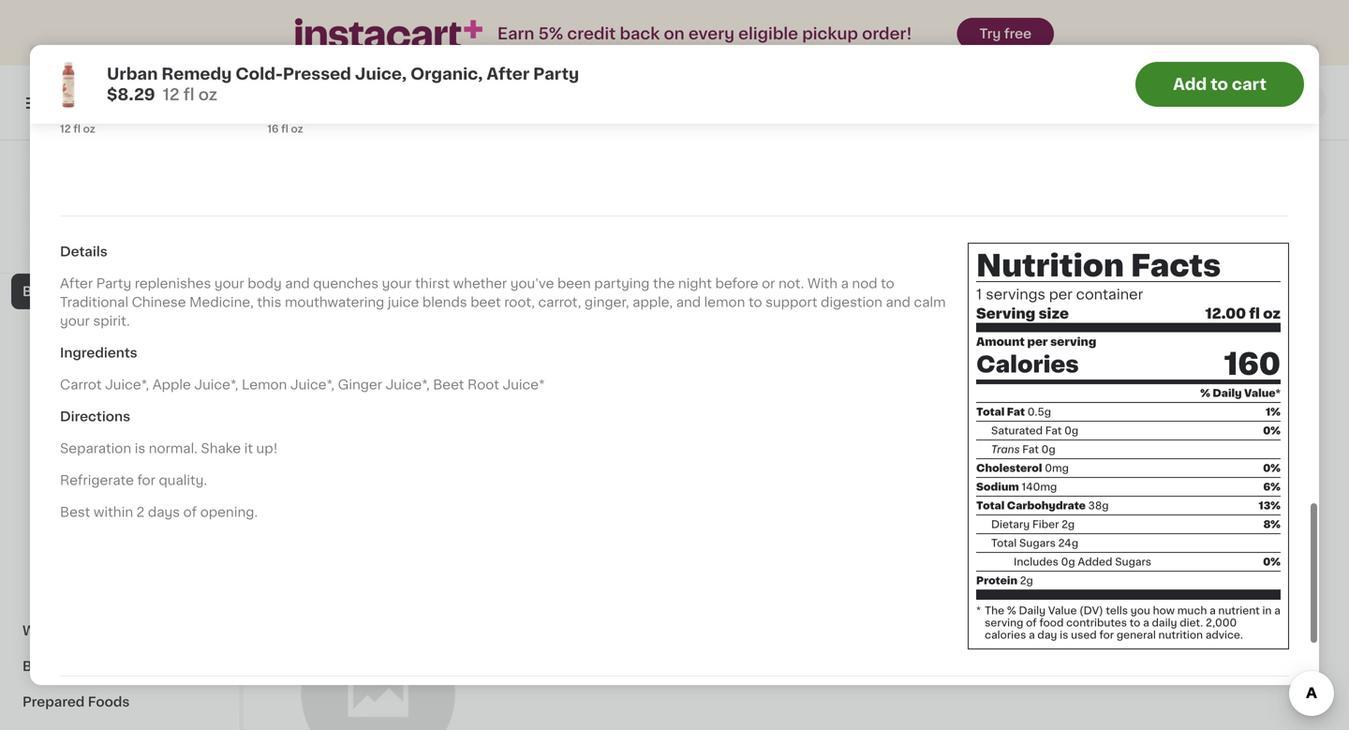 Task type: locate. For each thing, give the bounding box(es) containing it.
2 vertical spatial 0%
[[1263, 556, 1281, 567]]

2 more from the top
[[1264, 548, 1299, 562]]

shake
[[201, 442, 241, 455]]

3 inside pressed roots 3 spicy pressed juice
[[574, 68, 583, 81]]

lemonade
[[267, 105, 337, 118]]

cold- inside urban remedy cold- pressed juice, organic, cold crusher 12 fl oz
[[162, 68, 199, 81]]

% right the the
[[1007, 605, 1016, 615]]

0 horizontal spatial for
[[137, 474, 155, 487]]

fat down saturated fat 0g
[[1023, 444, 1039, 454]]

cold- inside "urban remedy cold-pressed juice, organic, after party $8.29 12 fl oz"
[[236, 66, 283, 82]]

traditional
[[60, 296, 128, 309]]

urban remedy cold- pressed juice, organic, cold crusher 12 fl oz
[[60, 68, 250, 134]]

pickup at 10250 santa monica blvd. button
[[859, 77, 1146, 129]]

12.00 fl oz
[[1206, 307, 1281, 320]]

functional drinks down strawberry
[[281, 133, 464, 152]]

0mg
[[1045, 463, 1069, 473]]

for inside * the % daily value (dv) tells you how much a nutrient in a serving of food contributes to a daily diet. 2,000 calories a day is used for general nutrition advice.
[[1100, 630, 1114, 640]]

total down dietary
[[991, 538, 1017, 548]]

organic, inside "urban remedy cold-pressed juice, organic, after party $8.29 12 fl oz"
[[411, 66, 483, 82]]

1 8 from the left
[[71, 43, 84, 63]]

spicy
[[586, 68, 623, 81]]

1 horizontal spatial remedy
[[162, 66, 232, 82]]

0 vertical spatial 2g
[[1062, 519, 1075, 529]]

drinks down the refrigerate
[[65, 499, 107, 512]]

$ inside $ 3 89
[[271, 44, 278, 54]]

cold- for fl
[[236, 66, 283, 82]]

0 horizontal spatial 29
[[86, 44, 100, 54]]

2 horizontal spatial remedy
[[1140, 68, 1196, 81]]

instacart plus icon image
[[295, 18, 483, 49]]

0 horizontal spatial remedy
[[103, 68, 159, 81]]

1 vertical spatial of
[[1026, 617, 1037, 628]]

pantry
[[22, 249, 67, 262]]

pressed for after
[[283, 66, 351, 82]]

on
[[664, 26, 685, 42]]

party down 5%
[[533, 66, 579, 82]]

% left the value*
[[1201, 388, 1211, 398]]

1 vertical spatial party
[[96, 277, 131, 290]]

0%
[[1263, 425, 1281, 436], [1263, 463, 1281, 473], [1263, 556, 1281, 567]]

$ 8 29
[[64, 43, 100, 63], [1101, 43, 1137, 63]]

29 for urban remedy juice, organic, happy belly
[[1123, 44, 1137, 54]]

product group
[[281, 0, 475, 90], [281, 184, 475, 462], [490, 184, 684, 447], [699, 184, 894, 462]]

1 horizontal spatial 7
[[693, 43, 705, 63]]

urban inside "urban remedy cold-pressed juice, organic, after party $8.29 12 fl oz"
[[107, 66, 158, 82]]

per up size
[[1049, 288, 1073, 301]]

cold-
[[236, 66, 283, 82], [162, 68, 199, 81]]

refrigerate for quality.
[[60, 474, 207, 487]]

remedy inside "urban remedy cold-pressed juice, organic, after party $8.29 12 fl oz"
[[162, 66, 232, 82]]

$ down 'order!'
[[893, 44, 900, 54]]

& left eggs
[[62, 178, 73, 191]]

organic,
[[411, 66, 483, 82], [160, 87, 216, 100], [1097, 87, 1153, 100]]

1 horizontal spatial 29
[[1123, 44, 1137, 54]]

separation is normal. shake it up!
[[60, 442, 278, 455]]

remedy for oz
[[103, 68, 159, 81]]

0 horizontal spatial 1
[[281, 42, 286, 52]]

1 vertical spatial view more link
[[1228, 546, 1312, 564]]

0 vertical spatial total
[[976, 407, 1005, 417]]

cold up strawberry
[[378, 68, 409, 81]]

& for juice
[[73, 463, 84, 476]]

1 vertical spatial serving
[[985, 617, 1024, 628]]

fl
[[183, 87, 195, 103], [73, 124, 81, 134], [281, 124, 288, 134], [1249, 307, 1260, 320]]

2 horizontal spatial your
[[382, 277, 412, 290]]

29 up instacart logo
[[86, 44, 100, 54]]

0 horizontal spatial eligible
[[347, 68, 397, 81]]

12 inside urban remedy cold- pressed juice, organic, cold crusher 12 fl oz
[[60, 124, 71, 134]]

1 horizontal spatial cold
[[378, 68, 409, 81]]

ingredients
[[60, 346, 137, 359]]

functional drinks down traditional
[[34, 320, 148, 334]]

juice,
[[355, 66, 407, 82], [1199, 68, 1239, 81], [117, 87, 156, 100]]

0g for trans fat 0g
[[1042, 444, 1056, 454]]

4
[[292, 388, 306, 408], [501, 388, 515, 408]]

0 horizontal spatial daily
[[1019, 605, 1046, 615]]

drinks up kombucha 'link'
[[106, 320, 148, 334]]

1 more from the top
[[1264, 136, 1299, 149]]

0 horizontal spatial 7
[[485, 43, 497, 63]]

0 horizontal spatial 4
[[292, 388, 306, 408]]

1 vertical spatial %
[[1007, 605, 1016, 615]]

1 horizontal spatial juice
[[532, 87, 568, 100]]

0 horizontal spatial urban
[[60, 68, 100, 81]]

and right "body"
[[285, 277, 310, 290]]

7 up pressed roots 3 spicy pressed juice
[[485, 43, 497, 63]]

2 $ 7 69 from the left
[[479, 43, 513, 63]]

cold- for oz
[[162, 68, 199, 81]]

$ 8 29 for urban remedy juice, organic, happy belly
[[1101, 43, 1137, 63]]

0 horizontal spatial serving
[[985, 617, 1024, 628]]

cold- down $ 3 89
[[236, 66, 283, 82]]

product group containing san pellegrino sparkling natural mineral water
[[281, 0, 475, 90]]

None search field
[[268, 77, 651, 129]]

1 horizontal spatial is
[[1060, 630, 1069, 640]]

$ up crusher
[[64, 44, 71, 54]]

for down contributes
[[1100, 630, 1114, 640]]

2 vertical spatial drinks
[[65, 499, 107, 512]]

view more
[[1228, 136, 1299, 149], [1228, 548, 1299, 562]]

value*
[[1244, 388, 1281, 398]]

cold inside perricone farms cold pressed strawberry lemonade 16 fl oz
[[378, 68, 409, 81]]

$ left "l"
[[271, 44, 278, 54]]

1 horizontal spatial cold-
[[236, 66, 283, 82]]

0 vertical spatial daily
[[1213, 388, 1242, 398]]

2 horizontal spatial and
[[886, 296, 911, 309]]

1 horizontal spatial 3
[[574, 68, 583, 81]]

juice
[[388, 296, 419, 309]]

1 vertical spatial 3
[[574, 68, 583, 81]]

food
[[1040, 617, 1064, 628]]

is right "day"
[[1060, 630, 1069, 640]]

belly
[[1204, 87, 1236, 100]]

urban inside urban remedy cold- pressed juice, organic, cold crusher 12 fl oz
[[60, 68, 100, 81]]

160
[[1225, 349, 1281, 379]]

per for servings
[[1049, 288, 1073, 301]]

4 for $ 4 39
[[501, 388, 515, 408]]

daily left the value*
[[1213, 388, 1242, 398]]

your up juice
[[382, 277, 412, 290]]

2 4 from the left
[[501, 388, 515, 408]]

0 horizontal spatial 3
[[278, 43, 291, 63]]

&
[[62, 178, 73, 191], [64, 214, 74, 227], [73, 463, 84, 476]]

pressed inside perricone farms cold pressed strawberry lemonade 16 fl oz
[[267, 87, 321, 100]]

per
[[1049, 288, 1073, 301], [1028, 336, 1048, 347]]

urban for urban remedy juice, organic, happy belly
[[1097, 68, 1137, 81]]

drinks down items
[[396, 133, 464, 152]]

$ 7 69 down earn on the left top of the page
[[479, 43, 513, 63]]

1 vertical spatial is
[[1060, 630, 1069, 640]]

1 vertical spatial eligible
[[347, 68, 397, 81]]

0 horizontal spatial $ 7 69
[[479, 43, 513, 63]]

-
[[1183, 96, 1190, 110]]

chinese
[[132, 296, 186, 309]]

8 up crusher
[[71, 43, 84, 63]]

per for amount
[[1028, 336, 1048, 347]]

2 view more from the top
[[1228, 548, 1299, 562]]

0 vertical spatial juice
[[532, 87, 568, 100]]

pasta & rice link
[[11, 202, 228, 238]]

pasta
[[22, 214, 60, 227]]

soft
[[34, 499, 61, 512]]

serving up calories
[[985, 617, 1024, 628]]

functional drinks link up ingredients
[[11, 309, 228, 345]]

juice, inside "urban remedy cold-pressed juice, organic, after party $8.29 12 fl oz"
[[355, 66, 407, 82]]

pressed for 16
[[267, 87, 321, 100]]

juice*,
[[105, 378, 149, 391], [194, 378, 238, 391], [290, 378, 335, 391], [386, 378, 430, 391]]

1 horizontal spatial after
[[487, 66, 530, 82]]

12 left all
[[163, 87, 180, 103]]

16
[[267, 124, 279, 134]]

1 0% from the top
[[1263, 425, 1281, 436]]

organic, inside urban remedy cold- pressed juice, organic, cold crusher 12 fl oz
[[160, 87, 216, 100]]

pressed inside "urban remedy cold-pressed juice, organic, after party $8.29 12 fl oz"
[[283, 66, 351, 82]]

7 left '59'
[[900, 43, 912, 63]]

0 vertical spatial &
[[62, 178, 73, 191]]

6%
[[1264, 481, 1281, 492]]

calm
[[914, 296, 946, 309]]

been
[[558, 277, 591, 290]]

view more link down 0 button
[[1228, 133, 1312, 152]]

san pellegrino sparkling natural mineral water 1 l
[[281, 5, 439, 52]]

functional up kombucha at the left of the page
[[34, 320, 103, 334]]

trans fat 0g
[[991, 444, 1056, 454]]

more down 0 button
[[1264, 136, 1299, 149]]

69 down earn on the left top of the page
[[499, 44, 513, 54]]

of left 'food'
[[1026, 617, 1037, 628]]

juice down roots
[[532, 87, 568, 100]]

1 vertical spatial view more
[[1228, 548, 1299, 562]]

drinks
[[396, 133, 464, 152], [106, 320, 148, 334], [65, 499, 107, 512]]

serving
[[976, 307, 1036, 320]]

more down 8%
[[1264, 548, 1299, 562]]

& down 'separation'
[[73, 463, 84, 476]]

1 vertical spatial 0g
[[1042, 444, 1056, 454]]

total up saturated at the right bottom of page
[[976, 407, 1005, 417]]

$ inside $ 4 39
[[494, 389, 501, 399]]

2 29 from the left
[[1123, 44, 1137, 54]]

fat for total
[[1007, 407, 1025, 417]]

santa
[[1008, 96, 1049, 110]]

is up refrigerate for quality. on the bottom left of page
[[135, 442, 145, 455]]

juice*, left beet
[[386, 378, 430, 391]]

& left rice
[[64, 214, 74, 227]]

juice up soft
[[34, 463, 70, 476]]

pressed inside urban remedy cold- pressed juice, organic, cold crusher 12 fl oz
[[60, 87, 114, 100]]

pellegrino
[[309, 5, 375, 18]]

facts
[[1131, 251, 1221, 281]]

beverages
[[22, 285, 94, 298]]

29 for urban remedy cold- pressed juice, organic, cold crusher
[[86, 44, 100, 54]]

wine link
[[11, 613, 228, 648]]

1 vertical spatial total
[[976, 500, 1005, 511]]

urban inside the urban remedy juice, organic, happy belly
[[1097, 68, 1137, 81]]

4 left 39
[[501, 388, 515, 408]]

remedy inside urban remedy cold- pressed juice, organic, cold crusher 12 fl oz
[[103, 68, 159, 81]]

natural
[[281, 24, 329, 37]]

0 horizontal spatial after
[[60, 277, 93, 290]]

fat for trans
[[1023, 444, 1039, 454]]

1 horizontal spatial sugars
[[1115, 556, 1152, 567]]

serving down size
[[1051, 336, 1097, 347]]

earn
[[498, 26, 535, 42]]

oz inside urban remedy cold- pressed juice, organic, cold crusher 12 fl oz
[[83, 124, 95, 134]]

pickup
[[889, 96, 939, 110]]

fat down 0.5g at the bottom right of page
[[1046, 425, 1062, 436]]

0 horizontal spatial of
[[183, 506, 197, 519]]

1 horizontal spatial 1
[[976, 288, 982, 301]]

1 inside the san pellegrino sparkling natural mineral water 1 l
[[281, 42, 286, 52]]

to up 11am at top
[[1211, 76, 1229, 92]]

1 horizontal spatial %
[[1201, 388, 1211, 398]]

1 horizontal spatial 12
[[163, 87, 180, 103]]

and left calm
[[886, 296, 911, 309]]

29 up the urban remedy juice, organic, happy belly
[[1123, 44, 1137, 54]]

0% up 6% at the right
[[1263, 463, 1281, 473]]

1 horizontal spatial juice,
[[355, 66, 407, 82]]

0 horizontal spatial functional drinks
[[34, 320, 148, 334]]

1 vertical spatial fat
[[1046, 425, 1062, 436]]

view more down 8%
[[1228, 548, 1299, 562]]

daily up 'food'
[[1019, 605, 1046, 615]]

0 horizontal spatial $ 8 29
[[64, 43, 100, 63]]

7 down earn 5% credit back on every eligible pickup order!
[[693, 43, 705, 63]]

remedy up happy
[[1140, 68, 1196, 81]]

0 vertical spatial 1
[[281, 42, 286, 52]]

beet
[[433, 378, 464, 391]]

0 vertical spatial functional
[[281, 133, 392, 152]]

0 vertical spatial per
[[1049, 288, 1073, 301]]

$ 7 69 down earn 5% credit back on every eligible pickup order!
[[686, 43, 721, 63]]

view more down 0 button
[[1228, 136, 1299, 149]]

juice*, right apple
[[194, 378, 238, 391]]

pressed for cold
[[60, 87, 114, 100]]

$ 7 69
[[686, 43, 721, 63], [479, 43, 513, 63]]

1 29 from the left
[[86, 44, 100, 54]]

remedy up all
[[162, 66, 232, 82]]

is
[[135, 442, 145, 455], [1060, 630, 1069, 640]]

0 vertical spatial serving
[[1051, 336, 1097, 347]]

after up traditional
[[60, 277, 93, 290]]

4 for $ 4 99
[[292, 388, 306, 408]]

1 vertical spatial daily
[[1019, 605, 1046, 615]]

0 horizontal spatial cold-
[[162, 68, 199, 81]]

3 left 89
[[278, 43, 291, 63]]

69 down every
[[707, 44, 721, 54]]

(dv)
[[1080, 605, 1104, 615]]

mouthwatering
[[285, 296, 384, 309]]

0% down 1%
[[1263, 425, 1281, 436]]

0 horizontal spatial party
[[96, 277, 131, 290]]

your up medicine,
[[214, 277, 244, 290]]

1 horizontal spatial for
[[1100, 630, 1114, 640]]

12 down crusher
[[60, 124, 71, 134]]

0 vertical spatial is
[[135, 442, 145, 455]]

7
[[693, 43, 705, 63], [485, 43, 497, 63], [900, 43, 912, 63]]

carbohydrate
[[1007, 500, 1086, 511]]

urban for urban remedy cold-pressed juice, organic, after party $8.29 12 fl oz
[[107, 66, 158, 82]]

oz inside "urban remedy cold-pressed juice, organic, after party $8.29 12 fl oz"
[[198, 87, 217, 103]]

1 vertical spatial functional
[[34, 320, 103, 334]]

0 horizontal spatial 2g
[[1020, 575, 1033, 585]]

fl right 16
[[281, 124, 288, 134]]

view more link down 8%
[[1228, 546, 1312, 564]]

2 $ 8 29 from the left
[[1101, 43, 1137, 63]]

pantry link
[[11, 238, 228, 274]]

0% down 8%
[[1263, 556, 1281, 567]]

party
[[533, 66, 579, 82], [96, 277, 131, 290]]

fat up saturated at the right bottom of page
[[1007, 407, 1025, 417]]

1 horizontal spatial $ 7 69
[[686, 43, 721, 63]]

$ inside $ 4 99
[[285, 389, 292, 399]]

view up nutrient
[[1228, 548, 1261, 562]]

1 horizontal spatial 69
[[707, 44, 721, 54]]

1 7 from the left
[[693, 43, 705, 63]]

pickup
[[802, 26, 858, 42]]

urban up "blvd."
[[1097, 68, 1137, 81]]

2 0% from the top
[[1263, 463, 1281, 473]]

2 horizontal spatial organic,
[[1097, 87, 1153, 100]]

2 view more link from the top
[[1228, 546, 1312, 564]]

39
[[517, 389, 531, 399]]

%
[[1201, 388, 1211, 398], [1007, 605, 1016, 615]]

100%
[[48, 246, 76, 256]]

blvd.
[[1110, 96, 1146, 110]]

a inside after party replenishes your body and quenches your thirst whether you've been partying the night before or not. with a nod to traditional chinese medicine, this mouthwatering juice blends beet root, carrot, ginger, apple, and lemon to support digestion and calm your spirit.
[[841, 277, 849, 290]]

calories
[[976, 353, 1079, 376]]

0 vertical spatial for
[[137, 474, 155, 487]]

san
[[281, 5, 306, 18]]

total down sodium
[[976, 500, 1005, 511]]

juice*, left ginger
[[290, 378, 335, 391]]

this
[[257, 296, 282, 309]]

1 view more link from the top
[[1228, 133, 1312, 152]]

1 horizontal spatial party
[[533, 66, 579, 82]]

party up traditional
[[96, 277, 131, 290]]

1 vertical spatial &
[[64, 214, 74, 227]]

urban up $8.29
[[107, 66, 158, 82]]

0 vertical spatial 12
[[163, 87, 180, 103]]

2 horizontal spatial 7
[[900, 43, 912, 63]]

every
[[689, 26, 735, 42]]

functional drinks link down strawberry
[[281, 131, 464, 154]]

of right the days in the left of the page
[[183, 506, 197, 519]]

or
[[762, 277, 775, 290]]

value
[[1049, 605, 1077, 615]]

and down night
[[676, 296, 701, 309]]

cold right all
[[219, 87, 250, 100]]

per up calories
[[1028, 336, 1048, 347]]

urban up crusher
[[60, 68, 100, 81]]

1 $ 8 29 from the left
[[64, 43, 100, 63]]

1 vertical spatial for
[[1100, 630, 1114, 640]]

1 horizontal spatial 4
[[501, 388, 515, 408]]

3 left spicy
[[574, 68, 583, 81]]

1 horizontal spatial functional drinks
[[281, 133, 464, 152]]

$ 8 29 up "blvd."
[[1101, 43, 1137, 63]]

0 horizontal spatial %
[[1007, 605, 1016, 615]]

0 horizontal spatial cold
[[219, 87, 250, 100]]

urban
[[107, 66, 158, 82], [60, 68, 100, 81], [1097, 68, 1137, 81]]

juice, inside urban remedy cold- pressed juice, organic, cold crusher 12 fl oz
[[117, 87, 156, 100]]

up!
[[256, 442, 278, 455]]

2 8 from the left
[[1108, 43, 1121, 63]]

4 left 99
[[292, 388, 306, 408]]

0 horizontal spatial juice,
[[117, 87, 156, 100]]

juice*, down ingredients
[[105, 378, 149, 391]]

total carbohydrate 38g
[[976, 500, 1109, 511]]

1 vertical spatial more
[[1264, 548, 1299, 562]]

$
[[64, 44, 71, 54], [686, 44, 693, 54], [271, 44, 278, 54], [479, 44, 485, 54], [893, 44, 900, 54], [1101, 44, 1108, 54], [285, 389, 292, 399], [494, 389, 501, 399]]

1 horizontal spatial serving
[[1051, 336, 1097, 347]]

$ left 39
[[494, 389, 501, 399]]

1 up serving
[[976, 288, 982, 301]]

1 horizontal spatial 8
[[1108, 43, 1121, 63]]

0 vertical spatial view more link
[[1228, 133, 1312, 152]]

after down earn on the left top of the page
[[487, 66, 530, 82]]

to up general
[[1130, 617, 1141, 628]]

0 button
[[1250, 81, 1327, 126]]

amount per serving
[[976, 336, 1097, 347]]

cold- up all
[[162, 68, 199, 81]]

1 horizontal spatial functional drinks link
[[281, 131, 464, 154]]

1 horizontal spatial of
[[1026, 617, 1037, 628]]

$ left 99
[[285, 389, 292, 399]]

servings
[[986, 288, 1046, 301]]

0 vertical spatial eligible
[[739, 26, 798, 42]]

view down belly
[[1228, 136, 1261, 149]]

cold
[[378, 68, 409, 81], [219, 87, 250, 100]]

1 horizontal spatial 2g
[[1062, 519, 1075, 529]]

see eligible items
[[319, 68, 438, 81]]

to down or
[[749, 296, 762, 309]]

$ 8 29 up crusher
[[64, 43, 100, 63]]

saturated
[[991, 425, 1043, 436]]

remedy
[[162, 66, 232, 82], [103, 68, 159, 81], [1140, 68, 1196, 81]]

3 7 from the left
[[900, 43, 912, 63]]

perricone
[[267, 68, 331, 81]]

oz inside perricone farms cold pressed strawberry lemonade 16 fl oz
[[291, 124, 303, 134]]

3 0% from the top
[[1263, 556, 1281, 567]]

1 4 from the left
[[292, 388, 306, 408]]

ginger,
[[585, 296, 629, 309]]

your down traditional
[[60, 315, 90, 328]]

3 juice*, from the left
[[290, 378, 335, 391]]



Task type: vqa. For each thing, say whether or not it's contained in the screenshot.
2nd View More
yes



Task type: describe. For each thing, give the bounding box(es) containing it.
organic, for after
[[411, 66, 483, 82]]

quenches
[[313, 277, 379, 290]]

$ up pressed roots 3 spicy pressed juice
[[479, 44, 485, 54]]

total for dietary fiber 2g
[[976, 500, 1005, 511]]

fat for saturated
[[1046, 425, 1062, 436]]

serving inside * the % daily value (dv) tells you how much a nutrient in a serving of food contributes to a daily diet. 2,000 calories a day is used for general nutrition advice.
[[985, 617, 1024, 628]]

fl right 12.00
[[1249, 307, 1260, 320]]

2 7 from the left
[[485, 43, 497, 63]]

0 horizontal spatial your
[[60, 315, 90, 328]]

to inside * the % daily value (dv) tells you how much a nutrient in a serving of food contributes to a daily diet. 2,000 calories a day is used for general nutrition advice.
[[1130, 617, 1141, 628]]

all stores link
[[64, 77, 247, 129]]

amount
[[976, 336, 1025, 347]]

cholesterol 0mg
[[976, 463, 1069, 473]]

order!
[[862, 26, 912, 42]]

1 juice*, from the left
[[105, 378, 149, 391]]

in
[[1263, 605, 1272, 615]]

used
[[1071, 630, 1097, 640]]

59
[[914, 44, 928, 54]]

quality.
[[159, 474, 207, 487]]

0
[[1298, 97, 1307, 110]]

is inside * the % daily value (dv) tells you how much a nutrient in a serving of food contributes to a daily diet. 2,000 calories a day is used for general nutrition advice.
[[1060, 630, 1069, 640]]

party inside after party replenishes your body and quenches your thirst whether you've been partying the night before or not. with a nod to traditional chinese medicine, this mouthwatering juice blends beet root, carrot, ginger, apple, and lemon to support digestion and calm your spirit.
[[96, 277, 131, 290]]

lemon
[[704, 296, 745, 309]]

servings per container
[[986, 288, 1144, 301]]

a left "day"
[[1029, 630, 1035, 640]]

replenishes
[[135, 277, 211, 290]]

within
[[94, 506, 133, 519]]

instacart logo image
[[64, 92, 176, 114]]

& for pasta
[[64, 214, 74, 227]]

at
[[942, 96, 957, 110]]

drinks inside 'link'
[[65, 499, 107, 512]]

root,
[[504, 296, 535, 309]]

& for dairy
[[62, 178, 73, 191]]

1 vertical spatial 2g
[[1020, 575, 1033, 585]]

fl inside perricone farms cold pressed strawberry lemonade 16 fl oz
[[281, 124, 288, 134]]

soft drinks link
[[11, 487, 228, 523]]

with
[[808, 277, 838, 290]]

dairy
[[22, 178, 59, 191]]

0% for includes 0g added sugars
[[1263, 556, 1281, 567]]

soft drinks
[[34, 499, 107, 512]]

0 vertical spatial functional drinks link
[[281, 131, 464, 154]]

juice & nectars link
[[11, 452, 228, 487]]

0 horizontal spatial juice
[[34, 463, 70, 476]]

total fat 0.5g
[[976, 407, 1052, 417]]

4 juice*, from the left
[[386, 378, 430, 391]]

1 $ 7 69 from the left
[[686, 43, 721, 63]]

0 horizontal spatial functional
[[34, 320, 103, 334]]

0g for saturated fat 0g
[[1065, 425, 1079, 436]]

guarantee
[[144, 246, 199, 256]]

thirst
[[415, 277, 450, 290]]

total for saturated fat 0g
[[976, 407, 1005, 417]]

$ 8 29 for urban remedy cold- pressed juice, organic, cold crusher
[[64, 43, 100, 63]]

water
[[384, 24, 422, 37]]

rice
[[78, 214, 108, 227]]

0.5g
[[1028, 407, 1052, 417]]

2 vertical spatial total
[[991, 538, 1017, 548]]

best
[[60, 506, 90, 519]]

0 vertical spatial of
[[183, 506, 197, 519]]

best within 2 days of opening.
[[60, 506, 258, 519]]

spirit.
[[93, 315, 130, 328]]

perricone farms cold pressed strawberry lemonade 16 fl oz
[[267, 68, 409, 134]]

not.
[[779, 277, 804, 290]]

a right in
[[1275, 605, 1281, 615]]

1 vertical spatial functional drinks
[[34, 320, 148, 334]]

organic, inside the urban remedy juice, organic, happy belly
[[1097, 87, 1153, 100]]

remedy for fl
[[162, 66, 232, 82]]

night
[[678, 277, 712, 290]]

1 69 from the left
[[707, 44, 721, 54]]

pasta & rice
[[22, 214, 108, 227]]

0 vertical spatial drinks
[[396, 133, 464, 152]]

12 inside "urban remedy cold-pressed juice, organic, after party $8.29 12 fl oz"
[[163, 87, 180, 103]]

eligible inside "see eligible items" button
[[347, 68, 397, 81]]

to right nod
[[881, 277, 895, 290]]

sodium 140mg
[[976, 481, 1057, 492]]

see
[[319, 68, 344, 81]]

cholesterol
[[976, 463, 1042, 473]]

eggs
[[76, 178, 110, 191]]

wine
[[22, 624, 57, 637]]

whether
[[453, 277, 507, 290]]

fiber
[[1033, 519, 1059, 529]]

blends
[[423, 296, 467, 309]]

a down 'you'
[[1143, 617, 1150, 628]]

1%
[[1266, 407, 1281, 417]]

24g
[[1059, 538, 1079, 548]]

$ inside $ 7 59
[[893, 44, 900, 54]]

urban for urban remedy cold- pressed juice, organic, cold crusher 12 fl oz
[[60, 68, 100, 81]]

0 vertical spatial %
[[1201, 388, 1211, 398]]

calories
[[985, 630, 1026, 640]]

diet.
[[1180, 617, 1203, 628]]

dairy & eggs link
[[11, 167, 228, 202]]

partying
[[594, 277, 650, 290]]

fl inside "urban remedy cold-pressed juice, organic, after party $8.29 12 fl oz"
[[183, 87, 195, 103]]

see eligible items button
[[281, 58, 475, 90]]

free
[[1004, 27, 1032, 40]]

*
[[976, 605, 981, 615]]

prepared foods link
[[11, 684, 228, 720]]

cart
[[1232, 76, 1267, 92]]

daily inside * the % daily value (dv) tells you how much a nutrient in a serving of food contributes to a daily diet. 2,000 calories a day is used for general nutrition advice.
[[1019, 605, 1046, 615]]

lemon
[[242, 378, 287, 391]]

2 juice*, from the left
[[194, 378, 238, 391]]

100% satisfaction guarantee
[[48, 246, 199, 256]]

8 for urban remedy cold- pressed juice, organic, cold crusher
[[71, 43, 84, 63]]

body
[[248, 277, 282, 290]]

eataly link
[[98, 163, 141, 221]]

much
[[1178, 605, 1207, 615]]

$ up monica
[[1101, 44, 1108, 54]]

details
[[60, 245, 108, 258]]

opening.
[[200, 506, 258, 519]]

monica
[[1053, 96, 1106, 110]]

saturated fat 0g
[[991, 425, 1079, 436]]

eataly logo image
[[102, 163, 137, 199]]

after inside after party replenishes your body and quenches your thirst whether you've been partying the night before or not. with a nod to traditional chinese medicine, this mouthwatering juice blends beet root, carrot, ginger, apple, and lemon to support digestion and calm your spirit.
[[60, 277, 93, 290]]

1 horizontal spatial functional
[[281, 133, 392, 152]]

a up the 2,000
[[1210, 605, 1216, 615]]

remedy inside the urban remedy juice, organic, happy belly
[[1140, 68, 1196, 81]]

fl inside urban remedy cold- pressed juice, organic, cold crusher 12 fl oz
[[73, 124, 81, 134]]

1 vertical spatial 1
[[976, 288, 982, 301]]

1 view from the top
[[1228, 136, 1261, 149]]

2 view from the top
[[1228, 548, 1261, 562]]

general
[[1117, 630, 1156, 640]]

root
[[468, 378, 499, 391]]

nutrition
[[1159, 630, 1203, 640]]

1 vertical spatial sugars
[[1115, 556, 1152, 567]]

0 horizontal spatial is
[[135, 442, 145, 455]]

serving size
[[976, 307, 1069, 320]]

organic, for cold
[[160, 87, 216, 100]]

try
[[980, 27, 1001, 40]]

juice inside pressed roots 3 spicy pressed juice
[[532, 87, 568, 100]]

2 vertical spatial 0g
[[1061, 556, 1075, 567]]

the
[[985, 605, 1005, 615]]

1 horizontal spatial daily
[[1213, 388, 1242, 398]]

tells
[[1106, 605, 1128, 615]]

$ 7 59
[[893, 43, 928, 63]]

all stores
[[197, 99, 246, 109]]

10250
[[960, 96, 1004, 110]]

1 horizontal spatial your
[[214, 277, 244, 290]]

contributes
[[1067, 617, 1127, 628]]

1 vertical spatial drinks
[[106, 320, 148, 334]]

99
[[308, 389, 322, 399]]

juice, inside the urban remedy juice, organic, happy belly
[[1199, 68, 1239, 81]]

happy
[[1156, 87, 1200, 100]]

you've
[[510, 277, 554, 290]]

juice, for after
[[355, 66, 407, 82]]

cold inside urban remedy cold- pressed juice, organic, cold crusher 12 fl oz
[[219, 87, 250, 100]]

juice, for cold
[[117, 87, 156, 100]]

0 horizontal spatial and
[[285, 277, 310, 290]]

2 69 from the left
[[499, 44, 513, 54]]

10am
[[1142, 96, 1180, 110]]

% inside * the % daily value (dv) tells you how much a nutrient in a serving of food contributes to a daily diet. 2,000 calories a day is used for general nutrition advice.
[[1007, 605, 1016, 615]]

2,000
[[1206, 617, 1237, 628]]

1 view more from the top
[[1228, 136, 1299, 149]]

trans
[[991, 444, 1020, 454]]

8 for urban remedy juice, organic, happy belly
[[1108, 43, 1121, 63]]

11am
[[1193, 96, 1228, 110]]

party inside "urban remedy cold-pressed juice, organic, after party $8.29 12 fl oz"
[[533, 66, 579, 82]]

breakfast
[[22, 660, 88, 673]]

alcohol link
[[11, 131, 228, 167]]

0 vertical spatial sugars
[[1020, 538, 1056, 548]]

1 horizontal spatial and
[[676, 296, 701, 309]]

back
[[620, 26, 660, 42]]

to inside button
[[1211, 76, 1229, 92]]

13%
[[1259, 500, 1281, 511]]

8%
[[1264, 519, 1281, 529]]

earn 5% credit back on every eligible pickup order!
[[498, 26, 912, 42]]

0% for saturated fat
[[1263, 425, 1281, 436]]

daily
[[1152, 617, 1177, 628]]

items
[[400, 68, 438, 81]]

$8.29
[[107, 87, 155, 103]]

$ down earn 5% credit back on every eligible pickup order!
[[686, 44, 693, 54]]

0 horizontal spatial functional drinks link
[[11, 309, 228, 345]]

after inside "urban remedy cold-pressed juice, organic, after party $8.29 12 fl oz"
[[487, 66, 530, 82]]

of inside * the % daily value (dv) tells you how much a nutrient in a serving of food contributes to a daily diet. 2,000 calories a day is used for general nutrition advice.
[[1026, 617, 1037, 628]]



